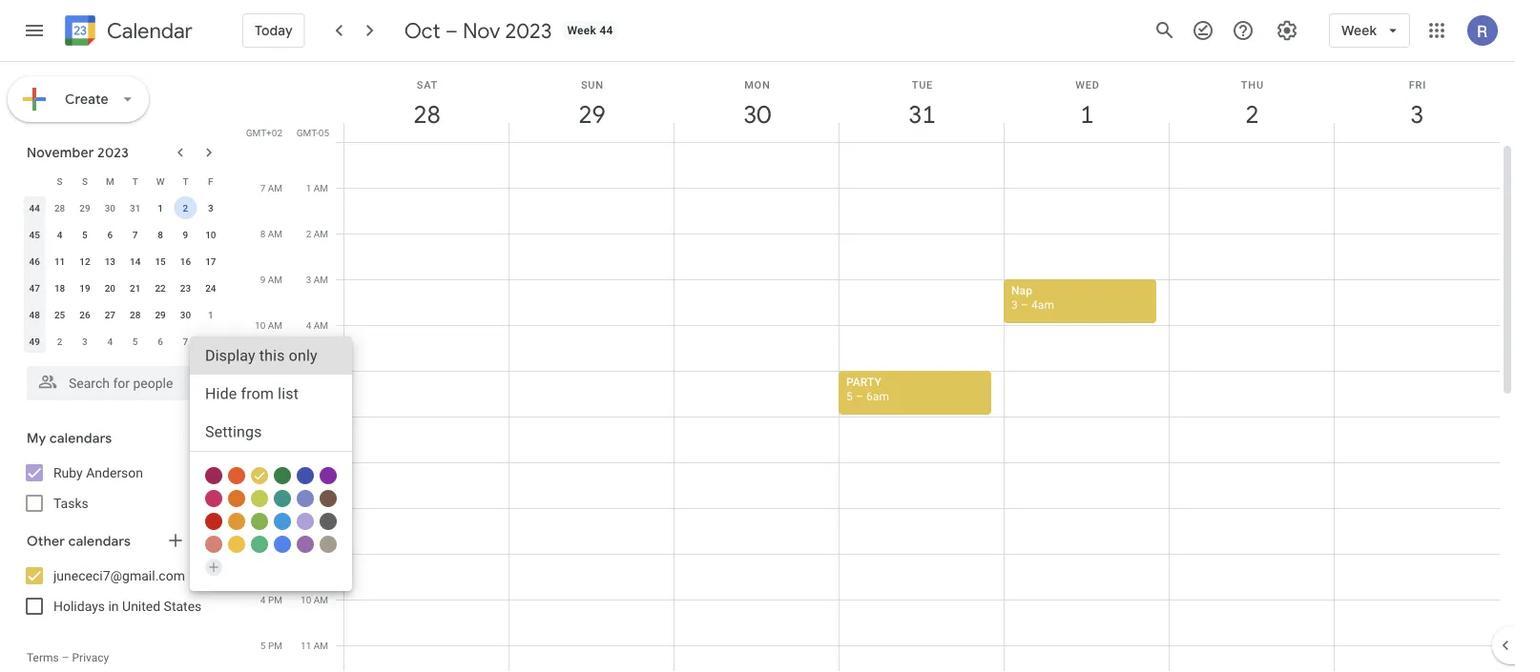 Task type: vqa. For each thing, say whether or not it's contained in the screenshot.


Task type: locate. For each thing, give the bounding box(es) containing it.
2 left the december 3 element
[[57, 336, 62, 347]]

october 30 element
[[99, 197, 121, 219]]

2023
[[505, 17, 552, 44], [97, 144, 129, 161]]

5 down 4 am
[[306, 365, 311, 377]]

0 horizontal spatial 30
[[105, 202, 115, 214]]

tue 31
[[907, 79, 935, 130]]

am up 3 am
[[314, 228, 328, 239]]

1 horizontal spatial 44
[[600, 24, 613, 37]]

privacy link
[[72, 652, 109, 665]]

1 cell from the left
[[344, 142, 509, 673]]

2 vertical spatial 10
[[301, 594, 311, 606]]

4 left december 5 element
[[107, 336, 113, 347]]

other calendars button
[[4, 527, 237, 557]]

44 up sun at the top of page
[[600, 24, 613, 37]]

1 vertical spatial 8 am
[[306, 503, 328, 514]]

add other calendars image
[[166, 531, 185, 551]]

0 horizontal spatial 31
[[130, 202, 141, 214]]

cell
[[344, 142, 509, 673], [509, 142, 675, 673], [675, 142, 840, 673], [839, 142, 1005, 673], [1004, 142, 1170, 673], [1170, 142, 1335, 673], [1335, 142, 1500, 673]]

29 for 29 element
[[155, 309, 166, 321]]

2 horizontal spatial 29
[[577, 99, 604, 130]]

4 pm from the top
[[268, 594, 282, 606]]

2023 right nov
[[505, 17, 552, 44]]

4
[[57, 229, 62, 240], [306, 320, 311, 331], [107, 336, 113, 347], [260, 594, 266, 606]]

21 element
[[124, 277, 147, 300]]

0 horizontal spatial 44
[[29, 202, 40, 214]]

2 horizontal spatial 30
[[742, 99, 769, 130]]

0 vertical spatial 2023
[[505, 17, 552, 44]]

wed 1
[[1075, 79, 1100, 130]]

am down 3 am
[[314, 320, 328, 331]]

calendars up ruby
[[50, 430, 112, 447]]

31 inside column header
[[907, 99, 935, 130]]

week for week 44
[[567, 24, 596, 37]]

1 horizontal spatial 9 am
[[306, 549, 328, 560]]

pm
[[268, 457, 282, 468], [268, 503, 282, 514], [268, 549, 282, 560], [268, 594, 282, 606], [268, 640, 282, 652]]

22
[[155, 282, 166, 294]]

11 right 46
[[54, 256, 65, 267]]

2 up 3 am
[[306, 228, 311, 239]]

flamingo, set calendar color menu item
[[205, 536, 222, 553]]

1 left basil, set calendar color menu item
[[260, 457, 266, 468]]

0 vertical spatial 29
[[577, 99, 604, 130]]

2 vertical spatial 30
[[180, 309, 191, 321]]

5 down party
[[846, 390, 853, 403]]

add custom color menu item
[[205, 559, 222, 576]]

1 horizontal spatial s
[[82, 176, 88, 187]]

row containing 47
[[22, 275, 223, 301]]

0 vertical spatial 6
[[107, 229, 113, 240]]

1 am
[[306, 182, 328, 194]]

radicchio, set calendar color menu item
[[205, 468, 222, 485]]

1 horizontal spatial 9
[[260, 274, 265, 285]]

2 horizontal spatial 11
[[301, 640, 311, 652]]

am right '5 pm'
[[314, 640, 328, 652]]

t right m
[[132, 176, 138, 187]]

14 element
[[124, 250, 147, 273]]

1 horizontal spatial 8 am
[[306, 503, 328, 514]]

1 horizontal spatial 28
[[130, 309, 141, 321]]

1 vertical spatial 31
[[130, 202, 141, 214]]

7
[[260, 182, 265, 194], [132, 229, 138, 240], [183, 336, 188, 347], [306, 457, 311, 468]]

week right the settings menu icon
[[1342, 22, 1377, 39]]

7 left december 8 element
[[183, 336, 188, 347]]

calendar list entry. element
[[190, 337, 352, 592]]

0 horizontal spatial 29
[[79, 202, 90, 214]]

31 right october 30 element
[[130, 202, 141, 214]]

11
[[54, 256, 65, 267], [255, 365, 265, 377], [301, 640, 311, 652]]

m
[[106, 176, 114, 187]]

16 element
[[174, 250, 197, 273]]

10 am
[[255, 320, 282, 331], [301, 594, 328, 606]]

week up sun at the top of page
[[567, 24, 596, 37]]

7 am left 1 am
[[260, 182, 282, 194]]

0 vertical spatial 8 am
[[260, 228, 282, 239]]

31 link
[[900, 93, 944, 136]]

2 horizontal spatial 9
[[306, 549, 311, 560]]

1 horizontal spatial t
[[183, 176, 188, 187]]

2 horizontal spatial 10
[[301, 594, 311, 606]]

3 pm from the top
[[268, 549, 282, 560]]

tangerine, set calendar color menu item
[[228, 468, 245, 485]]

48
[[29, 309, 40, 321]]

28 left the october 29 "element"
[[54, 202, 65, 214]]

0 vertical spatial 9 am
[[260, 274, 282, 285]]

pumpkin, set calendar color menu item
[[228, 490, 245, 508]]

1 right 30 element
[[208, 309, 213, 321]]

0 horizontal spatial 28
[[54, 202, 65, 214]]

menu item
[[190, 337, 352, 375], [190, 375, 352, 413], [190, 413, 352, 451]]

today button
[[242, 8, 305, 53]]

1 horizontal spatial 10 am
[[301, 594, 328, 606]]

other calendars
[[27, 533, 131, 551]]

1 vertical spatial 11 am
[[301, 640, 328, 652]]

11 element
[[48, 250, 71, 273]]

peacock, set calendar color menu item
[[274, 513, 291, 530]]

row containing 46
[[22, 248, 223, 275]]

0 vertical spatial 7 am
[[260, 182, 282, 194]]

calendars up junececi7@gmail.com
[[68, 533, 131, 551]]

2 am
[[306, 228, 328, 239]]

holidays in united states
[[53, 599, 202, 614]]

0 horizontal spatial t
[[132, 176, 138, 187]]

am down graphite, set calendar color menu item
[[314, 549, 328, 560]]

29
[[577, 99, 604, 130], [79, 202, 90, 214], [155, 309, 166, 321]]

8 am down grape, set calendar color menu item
[[306, 503, 328, 514]]

calendars
[[50, 430, 112, 447], [68, 533, 131, 551]]

citron, set calendar color menu item
[[251, 468, 268, 485]]

5 down 4 pm
[[260, 640, 266, 652]]

0 vertical spatial 30
[[742, 99, 769, 130]]

30 for 30 element
[[180, 309, 191, 321]]

2 inside december 2 element
[[57, 336, 62, 347]]

5 left december 6 element
[[132, 336, 138, 347]]

0 vertical spatial 9
[[183, 229, 188, 240]]

am up 2 am
[[314, 182, 328, 194]]

october 29 element
[[73, 197, 96, 219]]

2 s from the left
[[82, 176, 88, 187]]

11 right '5 pm'
[[301, 640, 311, 652]]

t
[[132, 176, 138, 187], [183, 176, 188, 187]]

other calendars list
[[4, 561, 237, 622]]

0 horizontal spatial 7 am
[[260, 182, 282, 194]]

2 pm
[[260, 503, 282, 514]]

december 5 element
[[124, 330, 147, 353]]

2 vertical spatial 29
[[155, 309, 166, 321]]

am left 2 am
[[268, 228, 282, 239]]

None search field
[[0, 359, 237, 401]]

2023 up m
[[97, 144, 129, 161]]

0 horizontal spatial 10
[[205, 229, 216, 240]]

10 element
[[199, 223, 222, 246]]

am
[[268, 182, 282, 194], [314, 182, 328, 194], [268, 228, 282, 239], [314, 228, 328, 239], [268, 274, 282, 285], [314, 274, 328, 285], [268, 320, 282, 331], [314, 320, 328, 331], [268, 365, 282, 377], [314, 365, 328, 377], [314, 457, 328, 468], [314, 503, 328, 514], [314, 549, 328, 560], [314, 594, 328, 606], [314, 640, 328, 652]]

5 pm from the top
[[268, 640, 282, 652]]

s
[[57, 176, 63, 187], [82, 176, 88, 187]]

8 am
[[260, 228, 282, 239], [306, 503, 328, 514]]

11 am left 5 am
[[255, 365, 282, 377]]

31 down tue
[[907, 99, 935, 130]]

7 down october 31 "element"
[[132, 229, 138, 240]]

october 28 element
[[48, 197, 71, 219]]

0 horizontal spatial s
[[57, 176, 63, 187]]

week
[[1342, 22, 1377, 39], [567, 24, 596, 37]]

1 inside december 1 element
[[208, 309, 213, 321]]

1 up 2 am
[[306, 182, 311, 194]]

30 inside mon 30
[[742, 99, 769, 130]]

my calendars list
[[4, 458, 237, 519]]

5
[[82, 229, 88, 240], [132, 336, 138, 347], [306, 365, 311, 377], [846, 390, 853, 403], [260, 640, 266, 652]]

9
[[183, 229, 188, 240], [260, 274, 265, 285], [306, 549, 311, 560]]

1 horizontal spatial 2023
[[505, 17, 552, 44]]

privacy
[[72, 652, 109, 665]]

10 up "17"
[[205, 229, 216, 240]]

1 horizontal spatial 7 am
[[306, 457, 328, 468]]

27
[[105, 309, 115, 321]]

row containing 49
[[22, 328, 223, 355]]

29 element
[[149, 303, 172, 326]]

row containing s
[[22, 168, 223, 195]]

46
[[29, 256, 40, 267]]

1 t from the left
[[132, 176, 138, 187]]

am down grape, set calendar color menu item
[[314, 503, 328, 514]]

eucalyptus, set calendar color menu item
[[274, 490, 291, 508]]

cherry blossom, set calendar color menu item
[[205, 490, 222, 508]]

december 4 element
[[99, 330, 121, 353]]

8 am left 2 am
[[260, 228, 282, 239]]

t right w
[[183, 176, 188, 187]]

1 horizontal spatial 6
[[158, 336, 163, 347]]

week inside popup button
[[1342, 22, 1377, 39]]

row group containing 44
[[22, 195, 223, 355]]

0 horizontal spatial 8 am
[[260, 228, 282, 239]]

pistachio, set calendar color menu item
[[251, 513, 268, 530]]

1 down wed
[[1079, 99, 1093, 130]]

calendar element
[[61, 11, 193, 53]]

11 am right '5 pm'
[[301, 640, 328, 652]]

29 inside "element"
[[79, 202, 90, 214]]

10 right 4 pm
[[301, 594, 311, 606]]

5 cell from the left
[[1004, 142, 1170, 673]]

cell containing nap
[[1004, 142, 1170, 673]]

6
[[107, 229, 113, 240], [158, 336, 163, 347]]

1 for 1 pm
[[260, 457, 266, 468]]

row group
[[22, 195, 223, 355]]

0 horizontal spatial 9 am
[[260, 274, 282, 285]]

am right 4 pm
[[314, 594, 328, 606]]

– right terms link
[[62, 652, 69, 665]]

1 horizontal spatial 11 am
[[301, 640, 328, 652]]

– down nap in the right top of the page
[[1021, 298, 1028, 312]]

9 am down graphite, set calendar color menu item
[[306, 549, 328, 560]]

1 horizontal spatial 30
[[180, 309, 191, 321]]

30 right 29 element
[[180, 309, 191, 321]]

my calendars
[[27, 430, 112, 447]]

9 am
[[260, 274, 282, 285], [306, 549, 328, 560]]

1 column header
[[1004, 62, 1170, 142]]

1 horizontal spatial 29
[[155, 309, 166, 321]]

3 column header
[[1334, 62, 1500, 142]]

1 vertical spatial 9 am
[[306, 549, 328, 560]]

create
[[65, 91, 109, 108]]

0 horizontal spatial 11 am
[[255, 365, 282, 377]]

5 for 5 pm
[[260, 640, 266, 652]]

4 cell from the left
[[839, 142, 1005, 673]]

0 vertical spatial calendars
[[50, 430, 112, 447]]

w
[[156, 176, 165, 187]]

15
[[155, 256, 166, 267]]

1 vertical spatial 2023
[[97, 144, 129, 161]]

2 inside thu 2
[[1244, 99, 1258, 130]]

7 right f in the left of the page
[[260, 182, 265, 194]]

december 7 element
[[174, 330, 197, 353]]

1 pm from the top
[[268, 457, 282, 468]]

holidays
[[53, 599, 105, 614]]

31 inside "element"
[[130, 202, 141, 214]]

9 left 10 element
[[183, 229, 188, 240]]

1 vertical spatial 29
[[79, 202, 90, 214]]

9 right 24 element
[[260, 274, 265, 285]]

ruby anderson
[[53, 465, 143, 481]]

0 horizontal spatial week
[[567, 24, 596, 37]]

28 down sat on the left top
[[412, 99, 439, 130]]

0 vertical spatial 28
[[412, 99, 439, 130]]

1 vertical spatial 10
[[255, 320, 265, 331]]

29 right 28 element
[[155, 309, 166, 321]]

am left 5 am
[[268, 365, 282, 377]]

29 column header
[[509, 62, 675, 142]]

1 vertical spatial 44
[[29, 202, 40, 214]]

0 vertical spatial 31
[[907, 99, 935, 130]]

1 vertical spatial calendars
[[68, 533, 131, 551]]

29 right october 28 element
[[79, 202, 90, 214]]

main drawer image
[[23, 19, 46, 42]]

2 column header
[[1169, 62, 1335, 142]]

1 vertical spatial 9
[[260, 274, 265, 285]]

1 vertical spatial 28
[[54, 202, 65, 214]]

1 vertical spatial 6
[[158, 336, 163, 347]]

calendars for my calendars
[[50, 430, 112, 447]]

0 horizontal spatial 11
[[54, 256, 65, 267]]

0 vertical spatial 11
[[54, 256, 65, 267]]

14
[[130, 256, 141, 267]]

1 vertical spatial 10 am
[[301, 594, 328, 606]]

other
[[27, 533, 65, 551]]

10 am left 4 am
[[255, 320, 282, 331]]

december 6 element
[[149, 330, 172, 353]]

6 cell from the left
[[1170, 142, 1335, 673]]

0 vertical spatial 10 am
[[255, 320, 282, 331]]

3 inside nap 3 – 4am
[[1011, 298, 1018, 312]]

party 5 – 6am
[[846, 375, 889, 403]]

8
[[260, 228, 265, 239], [158, 229, 163, 240], [208, 336, 213, 347], [306, 503, 311, 514]]

2 pm from the top
[[268, 503, 282, 514]]

2 right october 31 "element"
[[183, 202, 188, 214]]

0 vertical spatial 44
[[600, 24, 613, 37]]

row
[[336, 142, 1500, 673], [22, 168, 223, 195], [22, 195, 223, 221], [22, 221, 223, 248], [22, 248, 223, 275], [22, 275, 223, 301], [22, 301, 223, 328], [22, 328, 223, 355]]

6 down october 30 element
[[107, 229, 113, 240]]

10
[[205, 229, 216, 240], [255, 320, 265, 331], [301, 594, 311, 606]]

44 inside november 2023 grid
[[29, 202, 40, 214]]

–
[[445, 17, 458, 44], [1021, 298, 1028, 312], [856, 390, 863, 403], [62, 652, 69, 665]]

9 am left 3 am
[[260, 274, 282, 285]]

graphite, set calendar color menu item
[[320, 513, 337, 530]]

row group inside november 2023 grid
[[22, 195, 223, 355]]

nap
[[1011, 284, 1032, 297]]

2 vertical spatial 28
[[130, 309, 141, 321]]

1
[[1079, 99, 1093, 130], [306, 182, 311, 194], [158, 202, 163, 214], [208, 309, 213, 321], [260, 457, 266, 468]]

1 left 2 cell at the left top
[[158, 202, 163, 214]]

0 horizontal spatial 6
[[107, 229, 113, 240]]

wed
[[1075, 79, 1100, 91]]

3 down fri
[[1409, 99, 1423, 130]]

7 am
[[260, 182, 282, 194], [306, 457, 328, 468]]

1 link
[[1065, 93, 1109, 136]]

0 horizontal spatial 10 am
[[255, 320, 282, 331]]

29 inside column header
[[577, 99, 604, 130]]

29 down sun at the top of page
[[577, 99, 604, 130]]

sun
[[581, 79, 604, 91]]

4am
[[1031, 298, 1054, 312]]

pm for 4 pm
[[268, 594, 282, 606]]

0 vertical spatial 10
[[205, 229, 216, 240]]

cobalt, set calendar color menu item
[[274, 536, 291, 553]]

2 t from the left
[[183, 176, 188, 187]]

grid
[[244, 62, 1515, 673]]

44
[[600, 24, 613, 37], [29, 202, 40, 214]]

tomato, set calendar color menu item
[[205, 513, 222, 530]]

pm for 3 pm
[[268, 549, 282, 560]]

2
[[1244, 99, 1258, 130], [183, 202, 188, 214], [306, 228, 311, 239], [57, 336, 62, 347], [260, 503, 266, 514]]

2 cell from the left
[[509, 142, 675, 673]]

9 left birch, set calendar color menu item
[[306, 549, 311, 560]]

0 vertical spatial 11 am
[[255, 365, 282, 377]]

28 right 27 element
[[130, 309, 141, 321]]

10 right december 1 element at top left
[[255, 320, 265, 331]]

am left 1 am
[[268, 182, 282, 194]]

4 for 4 pm
[[260, 594, 266, 606]]

9 inside november 2023 grid
[[183, 229, 188, 240]]

1 horizontal spatial week
[[1342, 22, 1377, 39]]

1 horizontal spatial 11
[[255, 365, 265, 377]]

3 right december 2 element
[[82, 336, 88, 347]]

1 horizontal spatial 10
[[255, 320, 265, 331]]

1 vertical spatial 30
[[105, 202, 115, 214]]

27 element
[[99, 303, 121, 326]]

3 down nap in the right top of the page
[[1011, 298, 1018, 312]]

5 am
[[306, 365, 328, 377]]

am left 3 am
[[268, 274, 282, 285]]

2 left "eucalyptus, set calendar color" menu item
[[260, 503, 266, 514]]

4 down 3 pm
[[260, 594, 266, 606]]

row containing 44
[[22, 195, 223, 221]]

23
[[180, 282, 191, 294]]

1 horizontal spatial 31
[[907, 99, 935, 130]]

am up 4 am
[[314, 274, 328, 285]]

1 vertical spatial 11
[[255, 365, 265, 377]]

30 right the october 29 "element"
[[105, 202, 115, 214]]

2 menu item from the top
[[190, 375, 352, 413]]

30 down mon
[[742, 99, 769, 130]]

5 for 5 am
[[306, 365, 311, 377]]

2 horizontal spatial 28
[[412, 99, 439, 130]]

11 left 5 am
[[255, 365, 265, 377]]

0 horizontal spatial 9
[[183, 229, 188, 240]]

18 element
[[48, 277, 71, 300]]

avocado, set calendar color menu item
[[251, 490, 268, 508]]

44 left october 28 element
[[29, 202, 40, 214]]

pm for 5 pm
[[268, 640, 282, 652]]

2 down thu on the top right
[[1244, 99, 1258, 130]]

s left m
[[82, 176, 88, 187]]

1 pm
[[260, 457, 282, 468]]

26 element
[[73, 303, 96, 326]]

november 2023
[[27, 144, 129, 161]]

4 down 3 am
[[306, 320, 311, 331]]

10 am right 4 pm
[[301, 594, 328, 606]]

7 am right basil, set calendar color menu item
[[306, 457, 328, 468]]

– down party
[[856, 390, 863, 403]]

6 left december 7 element
[[158, 336, 163, 347]]

1 vertical spatial 7 am
[[306, 457, 328, 468]]

s up october 28 element
[[57, 176, 63, 187]]



Task type: describe. For each thing, give the bounding box(es) containing it.
2 for december 2 element
[[57, 336, 62, 347]]

16
[[180, 256, 191, 267]]

week for week
[[1342, 22, 1377, 39]]

3 cell from the left
[[675, 142, 840, 673]]

calendar
[[107, 18, 193, 44]]

mon
[[744, 79, 771, 91]]

wisteria, set calendar color menu item
[[297, 513, 314, 530]]

30 link
[[735, 93, 779, 136]]

12
[[79, 256, 90, 267]]

6 inside december 6 element
[[158, 336, 163, 347]]

december 8 element
[[199, 330, 222, 353]]

28 link
[[405, 93, 449, 136]]

gmt-05
[[297, 127, 329, 138]]

6am
[[866, 390, 889, 403]]

28 inside column header
[[412, 99, 439, 130]]

calendar heading
[[103, 18, 193, 44]]

23 element
[[174, 277, 197, 300]]

5 pm
[[260, 640, 282, 652]]

3 inside fri 3
[[1409, 99, 1423, 130]]

party
[[846, 375, 882, 389]]

8 right 10 element
[[260, 228, 265, 239]]

24 element
[[199, 277, 222, 300]]

sage, set calendar color menu item
[[251, 536, 268, 553]]

cell containing party
[[839, 142, 1005, 673]]

26
[[79, 309, 90, 321]]

november
[[27, 144, 94, 161]]

21
[[130, 282, 141, 294]]

tue
[[912, 79, 933, 91]]

25 element
[[48, 303, 71, 326]]

gmt+02
[[246, 127, 282, 138]]

17
[[205, 256, 216, 267]]

oct – nov 2023
[[404, 17, 552, 44]]

3 am
[[306, 274, 328, 285]]

december 1 element
[[199, 303, 222, 326]]

45
[[29, 229, 40, 240]]

thu
[[1241, 79, 1264, 91]]

week 44
[[567, 24, 613, 37]]

sat 28
[[412, 79, 439, 130]]

4 right 45
[[57, 229, 62, 240]]

oct
[[404, 17, 440, 44]]

19
[[79, 282, 90, 294]]

31 column header
[[839, 62, 1005, 142]]

am left 4 am
[[268, 320, 282, 331]]

calendar list entry. list box
[[190, 337, 352, 452]]

4 pm
[[260, 594, 282, 606]]

05
[[318, 127, 329, 138]]

row containing 48
[[22, 301, 223, 328]]

nap 3 – 4am
[[1011, 284, 1054, 312]]

am down 4 am
[[314, 365, 328, 377]]

7 left grape, set calendar color menu item
[[306, 457, 311, 468]]

20
[[105, 282, 115, 294]]

3 left cobalt, set calendar color menu item
[[260, 549, 266, 560]]

30 for october 30 element
[[105, 202, 115, 214]]

my calendars button
[[4, 424, 237, 454]]

tasks
[[53, 496, 88, 511]]

– inside party 5 – 6am
[[856, 390, 863, 403]]

3 menu item from the top
[[190, 413, 352, 451]]

15 element
[[149, 250, 172, 273]]

ruby
[[53, 465, 83, 481]]

24
[[205, 282, 216, 294]]

anderson
[[86, 465, 143, 481]]

2 inside 2 cell
[[183, 202, 188, 214]]

30 element
[[174, 303, 197, 326]]

terms – privacy
[[27, 652, 109, 665]]

amethyst, set calendar color menu item
[[297, 536, 314, 553]]

4 for 4 am
[[306, 320, 311, 331]]

3 pm
[[260, 549, 282, 560]]

mon 30
[[742, 79, 771, 130]]

4 for december 4 element
[[107, 336, 113, 347]]

birch, set calendar color menu item
[[320, 536, 337, 553]]

am up cocoa, set calendar color menu item
[[314, 457, 328, 468]]

mango, set calendar color menu item
[[228, 513, 245, 530]]

13 element
[[99, 250, 121, 273]]

gmt-
[[297, 127, 318, 138]]

blueberry, set calendar color menu item
[[297, 468, 314, 485]]

22 element
[[149, 277, 172, 300]]

week button
[[1329, 8, 1410, 53]]

december 2 element
[[48, 330, 71, 353]]

calendars for other calendars
[[68, 533, 131, 551]]

49
[[29, 336, 40, 347]]

2 link
[[1230, 93, 1274, 136]]

terms link
[[27, 652, 59, 665]]

united
[[122, 599, 160, 614]]

lavender, set calendar color menu item
[[297, 490, 314, 508]]

1 inside "wed 1"
[[1079, 99, 1093, 130]]

3 right 2 cell at the left top
[[208, 202, 213, 214]]

47
[[29, 282, 40, 294]]

cocoa, set calendar color menu item
[[320, 490, 337, 508]]

7 cell from the left
[[1335, 142, 1500, 673]]

create button
[[8, 76, 149, 122]]

2 for 2 pm
[[260, 503, 266, 514]]

2 for 2 am
[[306, 228, 311, 239]]

20 element
[[99, 277, 121, 300]]

– right oct
[[445, 17, 458, 44]]

28 for october 28 element
[[54, 202, 65, 214]]

row containing 45
[[22, 221, 223, 248]]

2 vertical spatial 11
[[301, 640, 311, 652]]

sat
[[417, 79, 438, 91]]

19 element
[[73, 277, 96, 300]]

3 up 4 am
[[306, 274, 311, 285]]

november 2023 grid
[[18, 168, 223, 355]]

junececi7@gmail.com
[[53, 568, 185, 584]]

nov
[[463, 17, 500, 44]]

pm for 1 pm
[[268, 457, 282, 468]]

1 for 1 am
[[306, 182, 311, 194]]

2 vertical spatial 9
[[306, 549, 311, 560]]

12 element
[[73, 250, 96, 273]]

25
[[54, 309, 65, 321]]

pm for 2 pm
[[268, 503, 282, 514]]

my
[[27, 430, 46, 447]]

29 for the october 29 "element"
[[79, 202, 90, 214]]

basil, set calendar color menu item
[[274, 468, 291, 485]]

states
[[164, 599, 202, 614]]

sun 29
[[577, 79, 604, 130]]

30 column header
[[674, 62, 840, 142]]

17 element
[[199, 250, 222, 273]]

Search for people text field
[[38, 366, 206, 401]]

5 inside party 5 – 6am
[[846, 390, 853, 403]]

11 inside row
[[54, 256, 65, 267]]

fri 3
[[1409, 79, 1426, 130]]

10 inside 10 element
[[205, 229, 216, 240]]

1 s from the left
[[57, 176, 63, 187]]

28 for 28 element
[[130, 309, 141, 321]]

– inside nap 3 – 4am
[[1021, 298, 1028, 312]]

terms
[[27, 652, 59, 665]]

row containing nap
[[336, 142, 1500, 673]]

18
[[54, 282, 65, 294]]

settings menu image
[[1276, 19, 1299, 42]]

8 left cocoa, set calendar color menu item
[[306, 503, 311, 514]]

28 column header
[[343, 62, 509, 142]]

f
[[208, 176, 213, 187]]

13
[[105, 256, 115, 267]]

4 am
[[306, 320, 328, 331]]

3 link
[[1395, 93, 1439, 136]]

december 3 element
[[73, 330, 96, 353]]

grape, set calendar color menu item
[[320, 468, 337, 485]]

5 down the october 29 "element"
[[82, 229, 88, 240]]

8 right december 7 element
[[208, 336, 213, 347]]

fri
[[1409, 79, 1426, 91]]

thu 2
[[1241, 79, 1264, 130]]

in
[[108, 599, 119, 614]]

0 horizontal spatial 2023
[[97, 144, 129, 161]]

28 element
[[124, 303, 147, 326]]

29 link
[[570, 93, 614, 136]]

5 for december 5 element
[[132, 336, 138, 347]]

today
[[255, 22, 293, 39]]

2 cell
[[173, 195, 198, 221]]

1 for december 1 element at top left
[[208, 309, 213, 321]]

8 up 15 element
[[158, 229, 163, 240]]

october 31 element
[[124, 197, 147, 219]]

grid containing 28
[[244, 62, 1515, 673]]

banana, set calendar color menu item
[[228, 536, 245, 553]]

1 menu item from the top
[[190, 337, 352, 375]]



